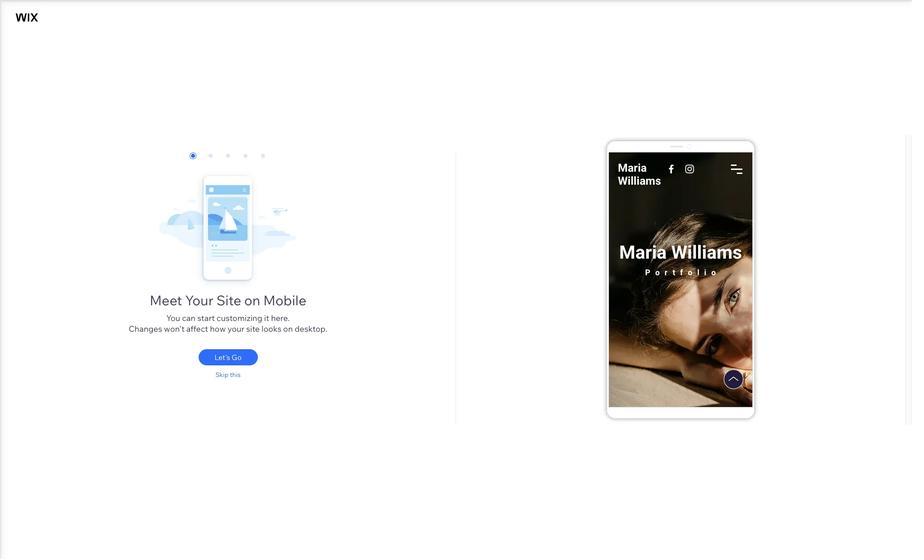 Task type: vqa. For each thing, say whether or not it's contained in the screenshot.
SOCIAL ACCOUNTS
no



Task type: describe. For each thing, give the bounding box(es) containing it.
how
[[210, 324, 226, 334]]

start
[[197, 313, 215, 324]]

skip
[[216, 371, 229, 379]]

skip this button
[[199, 371, 258, 380]]

meet your site on mobile you can start customizing it here. changes won't affect how your site looks on desktop.
[[129, 292, 328, 334]]

desktop.
[[295, 324, 328, 334]]

looks
[[262, 324, 282, 334]]

let's
[[215, 353, 230, 362]]

here.
[[271, 313, 290, 324]]

go
[[232, 353, 242, 362]]

meet
[[150, 292, 182, 309]]

you
[[166, 313, 180, 324]]

1 vertical spatial on
[[283, 324, 293, 334]]

your
[[185, 292, 214, 309]]

customizing
[[217, 313, 263, 324]]

affect
[[186, 324, 208, 334]]

can
[[182, 313, 196, 324]]

skip this
[[216, 371, 241, 379]]

it
[[264, 313, 269, 324]]



Task type: locate. For each thing, give the bounding box(es) containing it.
0 horizontal spatial on
[[244, 292, 260, 309]]

on
[[244, 292, 260, 309], [283, 324, 293, 334]]

0 vertical spatial on
[[244, 292, 260, 309]]

site
[[246, 324, 260, 334]]

your
[[228, 324, 245, 334]]

let's go
[[215, 353, 242, 362]]

on down here.
[[283, 324, 293, 334]]

mobile
[[264, 292, 307, 309]]

1 horizontal spatial on
[[283, 324, 293, 334]]

changes
[[129, 324, 162, 334]]

this
[[230, 371, 241, 379]]

let's go button
[[199, 350, 258, 366]]

site
[[217, 292, 241, 309]]

won't
[[164, 324, 185, 334]]

on up the customizing
[[244, 292, 260, 309]]



